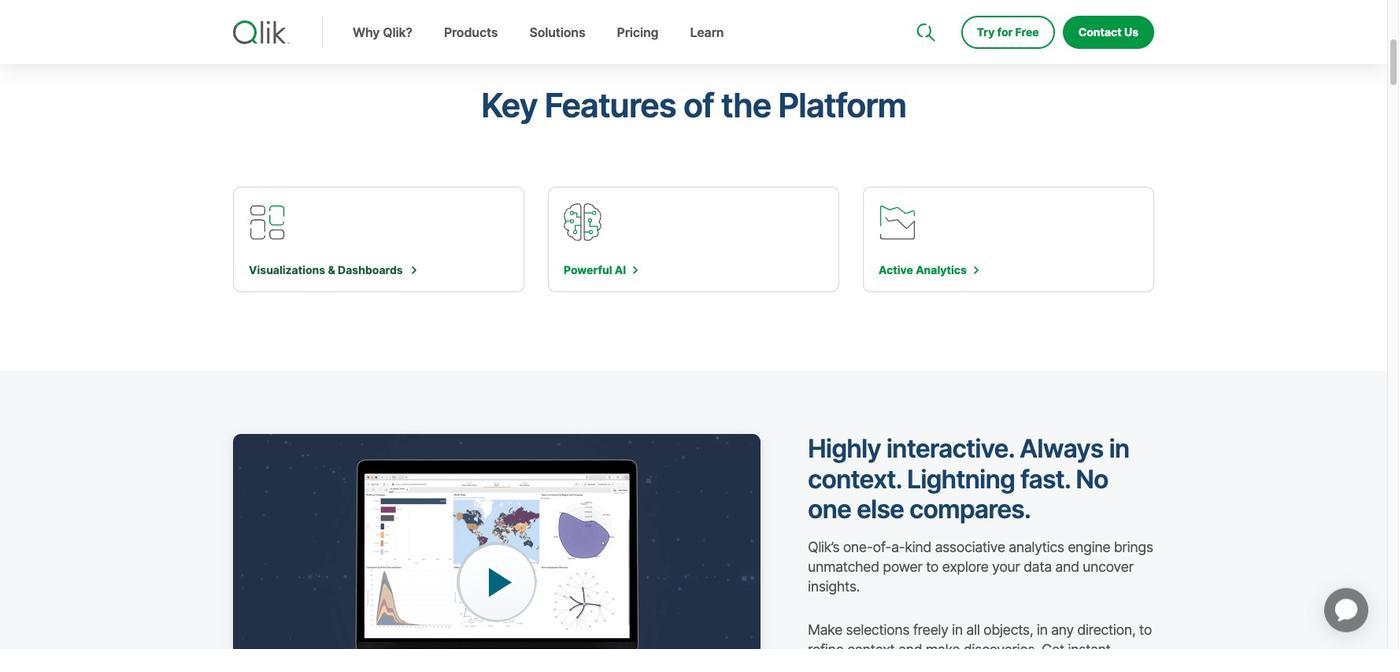 Task type: locate. For each thing, give the bounding box(es) containing it.
2 horizontal spatial in
[[1109, 434, 1130, 464]]

and inside make selections freely in all objects, in any direction, to refine context and make discoveries. get instan
[[899, 641, 923, 649]]

kind
[[905, 538, 932, 555]]

compares.
[[910, 494, 1031, 525]]

us
[[1125, 25, 1139, 38]]

application
[[1306, 567, 1388, 649]]

your
[[993, 558, 1021, 575]]

and inside qlik's one-of-a-kind associative analytics engine brings unmatched power to explore your data and uncover insights.
[[1056, 558, 1080, 575]]

analytics
[[1009, 538, 1065, 555]]

products link
[[428, 24, 514, 64]]

in for freely
[[952, 622, 963, 638]]

0 horizontal spatial to
[[926, 558, 939, 575]]

1 vertical spatial and
[[899, 641, 923, 649]]

and
[[1056, 558, 1080, 575], [899, 641, 923, 649]]

try for free
[[977, 25, 1040, 38]]

why qlik?
[[353, 24, 413, 40]]

0 vertical spatial to
[[926, 558, 939, 575]]

engine
[[1068, 538, 1111, 555]]

why
[[353, 24, 380, 40]]

powerful ai
[[564, 263, 626, 277]]

features
[[545, 85, 676, 125]]

all
[[967, 622, 980, 638]]

to
[[926, 558, 939, 575], [1140, 622, 1152, 638]]

make selections freely in all objects, in any direction, to refine context and make discoveries. get instan
[[808, 622, 1152, 649]]

why qlik? link
[[337, 24, 428, 64]]

else
[[857, 494, 904, 525]]

contact
[[1079, 25, 1122, 38]]

and down freely
[[899, 641, 923, 649]]

a-
[[892, 538, 905, 555]]

products
[[444, 24, 498, 40]]

one-
[[843, 538, 873, 555]]

support image
[[918, 0, 931, 13]]

of
[[684, 85, 714, 125]]

to down kind
[[926, 558, 939, 575]]

powerful
[[564, 263, 612, 277]]

0 vertical spatial and
[[1056, 558, 1080, 575]]

interactive.
[[887, 434, 1015, 464]]

key features of the platform
[[481, 85, 907, 125]]

and down engine
[[1056, 558, 1080, 575]]

direction,
[[1078, 622, 1136, 638]]

ai
[[615, 263, 626, 277]]

in left all
[[952, 622, 963, 638]]

0 horizontal spatial in
[[952, 622, 963, 638]]

in up get
[[1037, 622, 1048, 638]]

in
[[1109, 434, 1130, 464], [952, 622, 963, 638], [1037, 622, 1048, 638]]

of-
[[873, 538, 892, 555]]

embedded analytics icon image
[[879, 204, 950, 241]]

explore
[[943, 558, 989, 575]]

in inside highly interactive. always in context. lightning fast. no one else compares.
[[1109, 434, 1130, 464]]

1 horizontal spatial and
[[1056, 558, 1080, 575]]

highly
[[808, 434, 881, 464]]

generative ai icon image
[[564, 204, 635, 241]]

in right no at the right bottom of page
[[1109, 434, 1130, 464]]

to right direction,
[[1140, 622, 1152, 638]]

refine
[[808, 641, 844, 649]]

0 horizontal spatial and
[[899, 641, 923, 649]]

1 horizontal spatial to
[[1140, 622, 1152, 638]]

free
[[1016, 25, 1040, 38]]

1 vertical spatial to
[[1140, 622, 1152, 638]]

data
[[1024, 558, 1052, 575]]



Task type: vqa. For each thing, say whether or not it's contained in the screenshot.
freely
yes



Task type: describe. For each thing, give the bounding box(es) containing it.
context.
[[808, 464, 902, 495]]

active analytics link
[[863, 187, 1155, 293]]

make
[[808, 622, 843, 638]]

visualizations
[[249, 263, 325, 277]]

qlik image
[[233, 20, 290, 44]]

the
[[721, 85, 771, 125]]

active
[[879, 263, 914, 277]]

fast.
[[1021, 464, 1071, 495]]

unmatched
[[808, 558, 880, 575]]

always
[[1020, 434, 1104, 464]]

get
[[1042, 641, 1065, 649]]

platform
[[778, 85, 907, 125]]

any
[[1052, 622, 1074, 638]]

no
[[1076, 464, 1109, 495]]

powerful ai link
[[548, 187, 840, 293]]

to inside qlik's one-of-a-kind associative analytics engine brings unmatched power to explore your data and uncover insights.
[[926, 558, 939, 575]]

open video player element
[[233, 434, 761, 649]]

pricing link
[[601, 24, 675, 64]]

reporting icon image
[[249, 204, 320, 241]]

&
[[328, 263, 335, 277]]

selections
[[846, 622, 910, 638]]

in for always
[[1109, 434, 1130, 464]]

context
[[848, 641, 895, 649]]

video cover image - "associative engine in qlik sense". a laptop showing an analytics dashboard image
[[233, 434, 761, 649]]

try
[[977, 25, 995, 38]]

key
[[481, 85, 538, 125]]

pricing
[[617, 24, 659, 40]]

1 horizontal spatial in
[[1037, 622, 1048, 638]]

dashboards
[[338, 263, 403, 277]]

brings
[[1114, 538, 1154, 555]]

qlik?
[[383, 24, 413, 40]]

solutions
[[530, 24, 586, 40]]

make
[[926, 641, 960, 649]]

discoveries.
[[964, 641, 1039, 649]]

for
[[998, 25, 1013, 38]]

highly interactive. always in context. lightning fast. no one else compares.
[[808, 434, 1130, 525]]

one
[[808, 494, 852, 525]]

to inside make selections freely in all objects, in any direction, to refine context and make discoveries. get instan
[[1140, 622, 1152, 638]]

contact us
[[1079, 25, 1139, 38]]

try for free link
[[962, 15, 1055, 48]]

qlik's
[[808, 538, 840, 555]]

solutions link
[[514, 24, 601, 64]]

lightning
[[908, 464, 1015, 495]]

power
[[883, 558, 923, 575]]

visualizations & dashboards
[[249, 263, 403, 277]]

freely
[[914, 622, 949, 638]]

insights.
[[808, 578, 860, 595]]

learn link
[[675, 24, 740, 64]]

associative
[[935, 538, 1006, 555]]

analytics
[[916, 263, 967, 277]]

active analytics
[[879, 263, 967, 277]]

qlik's one-of-a-kind associative analytics engine brings unmatched power to explore your data and uncover insights.
[[808, 538, 1154, 595]]

uncover
[[1083, 558, 1134, 575]]

objects,
[[984, 622, 1034, 638]]

company image
[[1010, 0, 1022, 13]]

learn
[[690, 24, 724, 40]]

contact us link
[[1063, 15, 1155, 48]]

visualizations & dashboards link
[[233, 187, 525, 293]]



